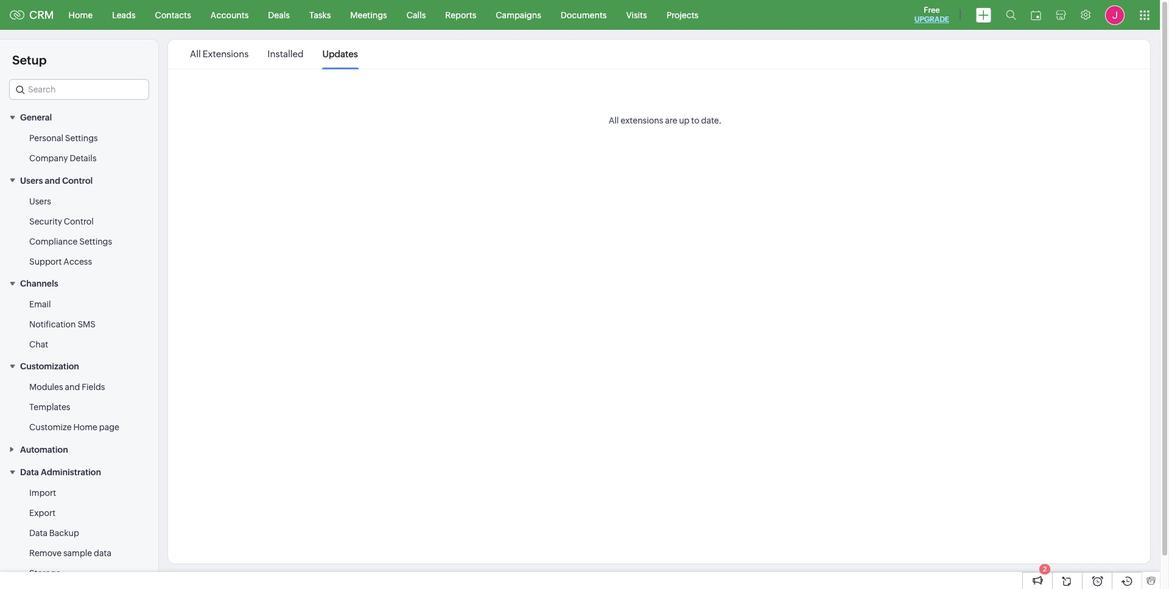 Task type: describe. For each thing, give the bounding box(es) containing it.
modules and fields
[[29, 383, 105, 392]]

users and control button
[[0, 169, 158, 192]]

data backup
[[29, 529, 79, 538]]

general button
[[0, 106, 158, 129]]

data backup link
[[29, 527, 79, 539]]

meetings
[[350, 10, 387, 20]]

chat
[[29, 340, 48, 350]]

create menu element
[[969, 0, 999, 30]]

leads link
[[102, 0, 145, 30]]

email
[[29, 300, 51, 309]]

support
[[29, 257, 62, 266]]

extensions
[[203, 49, 249, 59]]

documents
[[561, 10, 607, 20]]

users and control region
[[0, 192, 158, 272]]

create menu image
[[976, 8, 991, 22]]

automation button
[[0, 438, 158, 461]]

sample
[[63, 549, 92, 558]]

chat link
[[29, 339, 48, 351]]

security control
[[29, 217, 94, 226]]

compliance settings
[[29, 237, 112, 246]]

users for users
[[29, 196, 51, 206]]

2
[[1043, 566, 1047, 573]]

backup
[[49, 529, 79, 538]]

details
[[70, 154, 97, 163]]

sms
[[78, 320, 96, 329]]

0 vertical spatial home
[[69, 10, 93, 20]]

up
[[679, 116, 690, 125]]

data for data backup
[[29, 529, 47, 538]]

company details link
[[29, 152, 97, 165]]

fields
[[82, 383, 105, 392]]

projects
[[666, 10, 699, 20]]

personal settings link
[[29, 132, 98, 145]]

installed link
[[268, 40, 304, 68]]

all extensions
[[190, 49, 249, 59]]

installed
[[268, 49, 304, 59]]

calendar image
[[1031, 10, 1041, 20]]

settings for personal settings
[[65, 134, 98, 143]]

channels button
[[0, 272, 158, 295]]

free upgrade
[[914, 5, 949, 24]]

data administration
[[20, 468, 101, 477]]

date.
[[701, 116, 722, 125]]

security
[[29, 217, 62, 226]]

notification
[[29, 320, 76, 329]]

customize home page
[[29, 423, 119, 433]]

contacts
[[155, 10, 191, 20]]

storage
[[29, 569, 61, 578]]

all for all extensions
[[190, 49, 201, 59]]

search element
[[999, 0, 1024, 30]]

projects link
[[657, 0, 708, 30]]

updates link
[[322, 40, 358, 68]]

company
[[29, 154, 68, 163]]

extensions
[[621, 116, 663, 125]]

customization button
[[0, 355, 158, 378]]

profile image
[[1105, 5, 1125, 25]]

calls link
[[397, 0, 436, 30]]

campaigns
[[496, 10, 541, 20]]

export link
[[29, 507, 55, 519]]

personal settings
[[29, 134, 98, 143]]

administration
[[41, 468, 101, 477]]

accounts link
[[201, 0, 258, 30]]

updates
[[322, 49, 358, 59]]

users and control
[[20, 176, 93, 186]]

reports link
[[436, 0, 486, 30]]

notification sms link
[[29, 318, 96, 331]]

home inside customization region
[[73, 423, 97, 433]]

templates link
[[29, 401, 70, 414]]

all for all extensions are up to date.
[[609, 116, 619, 125]]

data for data administration
[[20, 468, 39, 477]]

general
[[20, 113, 52, 123]]

storage link
[[29, 568, 61, 580]]



Task type: vqa. For each thing, say whether or not it's contained in the screenshot.
text box
no



Task type: locate. For each thing, give the bounding box(es) containing it.
all extensions link
[[190, 40, 249, 68]]

control down details
[[62, 176, 93, 186]]

customization region
[[0, 378, 158, 438]]

settings up details
[[65, 134, 98, 143]]

export
[[29, 508, 55, 518]]

and left fields
[[65, 383, 80, 392]]

and inside customization region
[[65, 383, 80, 392]]

general region
[[0, 129, 158, 169]]

meetings link
[[341, 0, 397, 30]]

are
[[665, 116, 677, 125]]

control inside dropdown button
[[62, 176, 93, 186]]

data inside "dropdown button"
[[20, 468, 39, 477]]

0 horizontal spatial and
[[45, 176, 60, 186]]

campaigns link
[[486, 0, 551, 30]]

data administration region
[[0, 483, 158, 589]]

all extensions are up to date.
[[609, 116, 722, 125]]

tasks
[[309, 10, 331, 20]]

and for users
[[45, 176, 60, 186]]

data
[[94, 549, 111, 558]]

users up users link
[[20, 176, 43, 186]]

1 vertical spatial control
[[64, 217, 94, 226]]

users inside dropdown button
[[20, 176, 43, 186]]

control
[[62, 176, 93, 186], [64, 217, 94, 226]]

1 vertical spatial home
[[73, 423, 97, 433]]

modules and fields link
[[29, 381, 105, 394]]

customization
[[20, 362, 79, 372]]

customize home page link
[[29, 422, 119, 434]]

home
[[69, 10, 93, 20], [73, 423, 97, 433]]

tasks link
[[300, 0, 341, 30]]

templates
[[29, 403, 70, 412]]

all
[[190, 49, 201, 59], [609, 116, 619, 125]]

channels region
[[0, 295, 158, 355]]

data down export
[[29, 529, 47, 538]]

calls
[[407, 10, 426, 20]]

0 vertical spatial and
[[45, 176, 60, 186]]

all inside 'all extensions' link
[[190, 49, 201, 59]]

settings inside personal settings link
[[65, 134, 98, 143]]

upgrade
[[914, 15, 949, 24]]

personal
[[29, 134, 63, 143]]

remove
[[29, 549, 62, 558]]

control up compliance settings link
[[64, 217, 94, 226]]

reports
[[445, 10, 476, 20]]

0 vertical spatial data
[[20, 468, 39, 477]]

crm link
[[10, 9, 54, 21]]

1 horizontal spatial all
[[609, 116, 619, 125]]

import link
[[29, 487, 56, 499]]

1 vertical spatial and
[[65, 383, 80, 392]]

company details
[[29, 154, 97, 163]]

free
[[924, 5, 940, 15]]

settings inside compliance settings link
[[79, 237, 112, 246]]

email link
[[29, 298, 51, 311]]

users up security
[[29, 196, 51, 206]]

support access link
[[29, 256, 92, 268]]

1 vertical spatial users
[[29, 196, 51, 206]]

remove sample data
[[29, 549, 111, 558]]

0 horizontal spatial all
[[190, 49, 201, 59]]

0 vertical spatial users
[[20, 176, 43, 186]]

users inside 'region'
[[29, 196, 51, 206]]

customize
[[29, 423, 72, 433]]

control inside 'region'
[[64, 217, 94, 226]]

modules
[[29, 383, 63, 392]]

users
[[20, 176, 43, 186], [29, 196, 51, 206]]

1 vertical spatial data
[[29, 529, 47, 538]]

0 vertical spatial all
[[190, 49, 201, 59]]

1 horizontal spatial and
[[65, 383, 80, 392]]

accounts
[[211, 10, 249, 20]]

data inside region
[[29, 529, 47, 538]]

Search text field
[[10, 80, 149, 99]]

remove sample data link
[[29, 547, 111, 560]]

channels
[[20, 279, 58, 289]]

setup
[[12, 53, 47, 67]]

deals link
[[258, 0, 300, 30]]

import
[[29, 488, 56, 498]]

to
[[691, 116, 699, 125]]

home link
[[59, 0, 102, 30]]

deals
[[268, 10, 290, 20]]

1 vertical spatial settings
[[79, 237, 112, 246]]

and for modules
[[65, 383, 80, 392]]

data up import link
[[20, 468, 39, 477]]

and inside dropdown button
[[45, 176, 60, 186]]

None field
[[9, 79, 149, 100]]

home right crm
[[69, 10, 93, 20]]

leads
[[112, 10, 136, 20]]

notification sms
[[29, 320, 96, 329]]

compliance settings link
[[29, 235, 112, 248]]

settings up access
[[79, 237, 112, 246]]

contacts link
[[145, 0, 201, 30]]

support access
[[29, 257, 92, 266]]

and down 'company'
[[45, 176, 60, 186]]

compliance
[[29, 237, 78, 246]]

access
[[64, 257, 92, 266]]

profile element
[[1098, 0, 1132, 30]]

1 vertical spatial all
[[609, 116, 619, 125]]

crm
[[29, 9, 54, 21]]

visits
[[626, 10, 647, 20]]

0 vertical spatial control
[[62, 176, 93, 186]]

home up automation dropdown button at the left of the page
[[73, 423, 97, 433]]

settings
[[65, 134, 98, 143], [79, 237, 112, 246]]

search image
[[1006, 10, 1016, 20]]

page
[[99, 423, 119, 433]]

settings for compliance settings
[[79, 237, 112, 246]]

visits link
[[616, 0, 657, 30]]

0 vertical spatial settings
[[65, 134, 98, 143]]

automation
[[20, 445, 68, 455]]

users link
[[29, 195, 51, 207]]

users for users and control
[[20, 176, 43, 186]]

data administration button
[[0, 461, 158, 483]]

documents link
[[551, 0, 616, 30]]



